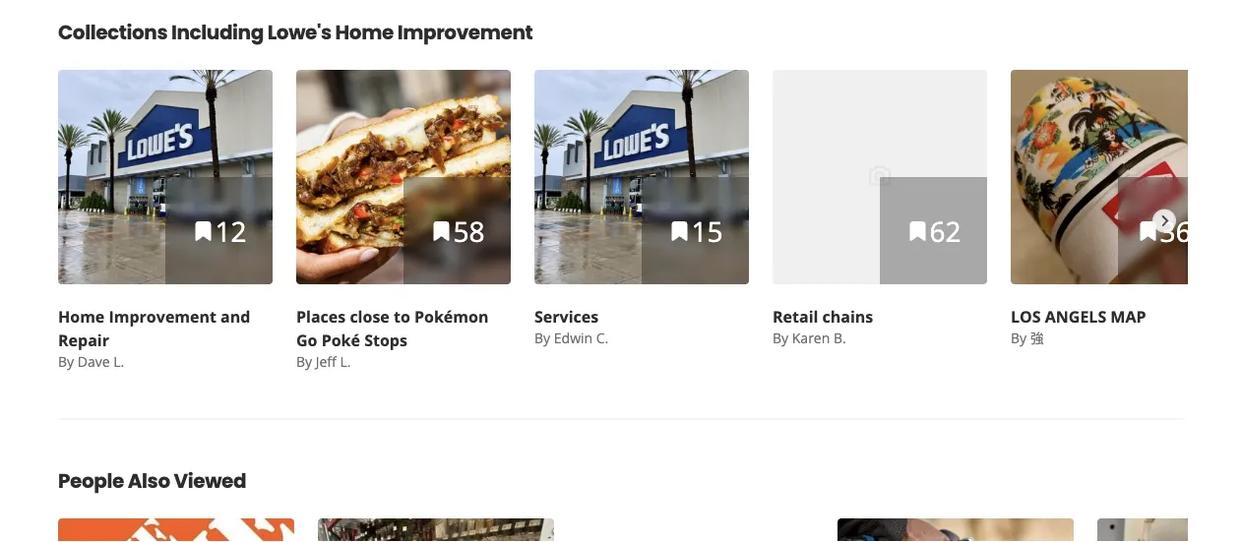 Task type: locate. For each thing, give the bounding box(es) containing it.
services
[[535, 306, 599, 327]]

improvement
[[398, 19, 533, 46], [109, 306, 217, 327]]

2 24 save v2 image from the left
[[668, 220, 692, 243]]

1 vertical spatial home
[[58, 306, 105, 327]]

previous image
[[66, 209, 88, 233]]

places
[[296, 306, 346, 327]]

by left 強
[[1011, 329, 1027, 348]]

l. right dave
[[113, 353, 124, 371]]

to
[[394, 306, 410, 327]]

places close to pokémon go poké stops image
[[296, 70, 511, 285]]

1 l. from the left
[[113, 353, 124, 371]]

0 horizontal spatial home
[[58, 306, 105, 327]]

24 save v2 image
[[430, 220, 453, 243], [906, 220, 930, 243], [1137, 220, 1160, 243]]

retail chains image
[[773, 70, 988, 285], [868, 164, 892, 188]]

by inside retail chains by karen b.
[[773, 329, 789, 348]]

0 vertical spatial home
[[335, 19, 394, 46]]

by down the retail
[[773, 329, 789, 348]]

los
[[1011, 306, 1041, 327]]

2 l. from the left
[[340, 353, 351, 371]]

viewed
[[174, 467, 246, 495]]

also
[[128, 467, 170, 495]]

3 24 save v2 image from the left
[[1137, 220, 1160, 243]]

24 save v2 image
[[192, 220, 215, 243], [668, 220, 692, 243]]

0 horizontal spatial improvement
[[109, 306, 217, 327]]

collections including lowe's home improvement
[[58, 19, 533, 46]]

l. inside the places close to pokémon go poké stops by jeff l.
[[340, 353, 351, 371]]

map
[[1111, 306, 1147, 327]]

edwin
[[554, 329, 593, 348]]

home
[[335, 19, 394, 46], [58, 306, 105, 327]]

0 vertical spatial improvement
[[398, 19, 533, 46]]

home improvement and repair by dave l.
[[58, 306, 251, 371]]

b.
[[834, 329, 847, 348]]

c.
[[597, 329, 609, 348]]

1 horizontal spatial home
[[335, 19, 394, 46]]

angels
[[1045, 306, 1107, 327]]

poké
[[322, 329, 360, 351]]

by left 'jeff'
[[296, 353, 312, 371]]

chains
[[823, 306, 874, 327]]

0 horizontal spatial 24 save v2 image
[[192, 220, 215, 243]]

1 vertical spatial improvement
[[109, 306, 217, 327]]

by
[[535, 329, 551, 348], [773, 329, 789, 348], [1011, 329, 1027, 348], [58, 353, 74, 371], [296, 353, 312, 371]]

l. right 'jeff'
[[340, 353, 351, 371]]

l.
[[113, 353, 124, 371], [340, 353, 351, 371]]

repair
[[58, 329, 109, 351]]

1 horizontal spatial 24 save v2 image
[[668, 220, 692, 243]]

2 horizontal spatial 24 save v2 image
[[1137, 220, 1160, 243]]

1 horizontal spatial improvement
[[398, 19, 533, 46]]

1 24 save v2 image from the left
[[192, 220, 215, 243]]

1 horizontal spatial 24 save v2 image
[[906, 220, 930, 243]]

1 24 save v2 image from the left
[[430, 220, 453, 243]]

home right lowe's
[[335, 19, 394, 46]]

1 horizontal spatial l.
[[340, 353, 351, 371]]

by left dave
[[58, 353, 74, 371]]

0 horizontal spatial 24 save v2 image
[[430, 220, 453, 243]]

home up the repair
[[58, 306, 105, 327]]

people
[[58, 467, 124, 495]]

go
[[296, 329, 318, 351]]

0 horizontal spatial l.
[[113, 353, 124, 371]]

by left edwin
[[535, 329, 551, 348]]

2 24 save v2 image from the left
[[906, 220, 930, 243]]

360
[[1160, 212, 1208, 250]]

services image
[[535, 70, 749, 285]]



Task type: vqa. For each thing, say whether or not it's contained in the screenshot.
360
yes



Task type: describe. For each thing, give the bounding box(es) containing it.
places close to pokémon go poké stops by jeff l.
[[296, 306, 489, 371]]

12
[[215, 212, 247, 250]]

close
[[350, 306, 390, 327]]

lowe's
[[268, 19, 332, 46]]

los angels map image
[[1011, 70, 1226, 285]]

karen
[[792, 329, 830, 348]]

強
[[1031, 329, 1045, 348]]

people also viewed
[[58, 467, 246, 495]]

62
[[930, 212, 962, 250]]

stops
[[364, 329, 408, 351]]

collections
[[58, 19, 168, 46]]

l. inside home improvement and repair by dave l.
[[113, 353, 124, 371]]

next image
[[1154, 209, 1176, 233]]

los angels map by 強
[[1011, 306, 1147, 348]]

by inside the places close to pokémon go poké stops by jeff l.
[[296, 353, 312, 371]]

services by edwin c.
[[535, 306, 609, 348]]

home inside home improvement and repair by dave l.
[[58, 306, 105, 327]]

jeff
[[316, 353, 337, 371]]

dave
[[78, 353, 110, 371]]

retail
[[773, 306, 819, 327]]

by inside home improvement and repair by dave l.
[[58, 353, 74, 371]]

retail chains by karen b.
[[773, 306, 874, 348]]

by inside los angels map by 強
[[1011, 329, 1027, 348]]

24 save v2 image for 15
[[668, 220, 692, 243]]

pokémon
[[415, 306, 489, 327]]

24 save v2 image for 62
[[906, 220, 930, 243]]

improvement inside home improvement and repair by dave l.
[[109, 306, 217, 327]]

15
[[692, 212, 723, 250]]

including
[[171, 19, 264, 46]]

24 save v2 image for 360
[[1137, 220, 1160, 243]]

by inside services by edwin c.
[[535, 329, 551, 348]]

and
[[221, 306, 251, 327]]

58
[[453, 212, 485, 250]]

home improvement and repair image
[[58, 70, 273, 285]]

24 save v2 image for 58
[[430, 220, 453, 243]]

24 save v2 image for 12
[[192, 220, 215, 243]]



